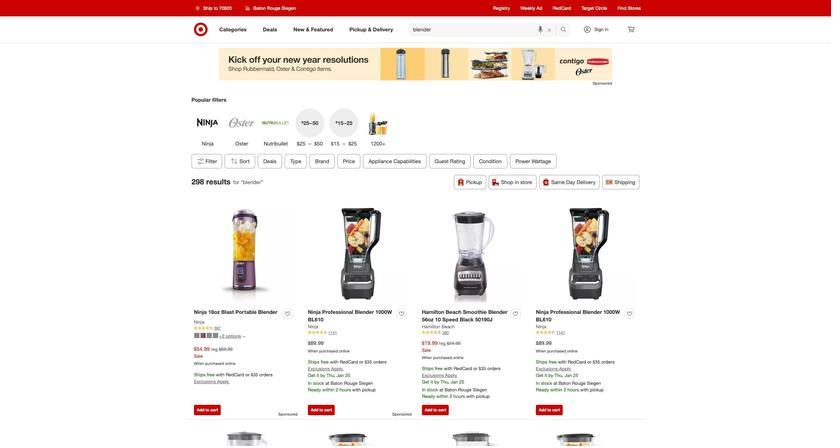 Task type: locate. For each thing, give the bounding box(es) containing it.
oster 2-in-1 one touch blender - stainless steel image
[[422, 427, 523, 447], [422, 427, 523, 447]]

denim blue image
[[207, 333, 212, 339]]

forest green image
[[213, 333, 218, 339]]

ninja professional blender 1000w bl610 image
[[308, 204, 409, 305], [308, 204, 409, 305], [536, 204, 637, 305], [536, 204, 637, 305]]

hamilton beach smoothie blender 56oz 10 speed black 50190j image
[[422, 204, 523, 305], [422, 204, 523, 305]]

oster easy-to-use 5 speed blender - black image
[[194, 427, 295, 447], [194, 427, 295, 447]]

oster easy-to-clean blender with dishwasher-safe glass jar with a 20 oz. blend-n-go cup image
[[308, 427, 409, 447], [308, 427, 409, 447], [536, 427, 637, 447], [536, 427, 637, 447]]

ninja 18oz blast portable blender image
[[194, 204, 295, 305], [194, 204, 295, 305]]

black/silver image
[[194, 333, 200, 339]]



Task type: vqa. For each thing, say whether or not it's contained in the screenshot.
rightmost "a"
no



Task type: describe. For each thing, give the bounding box(es) containing it.
What can we help you find? suggestions appear below search field
[[409, 22, 562, 37]]

cranberry image
[[201, 333, 206, 339]]

all colors + 2 more colors element
[[242, 335, 245, 339]]

all colors + 2 more colors image
[[242, 336, 245, 339]]

advertisement element
[[219, 48, 612, 81]]



